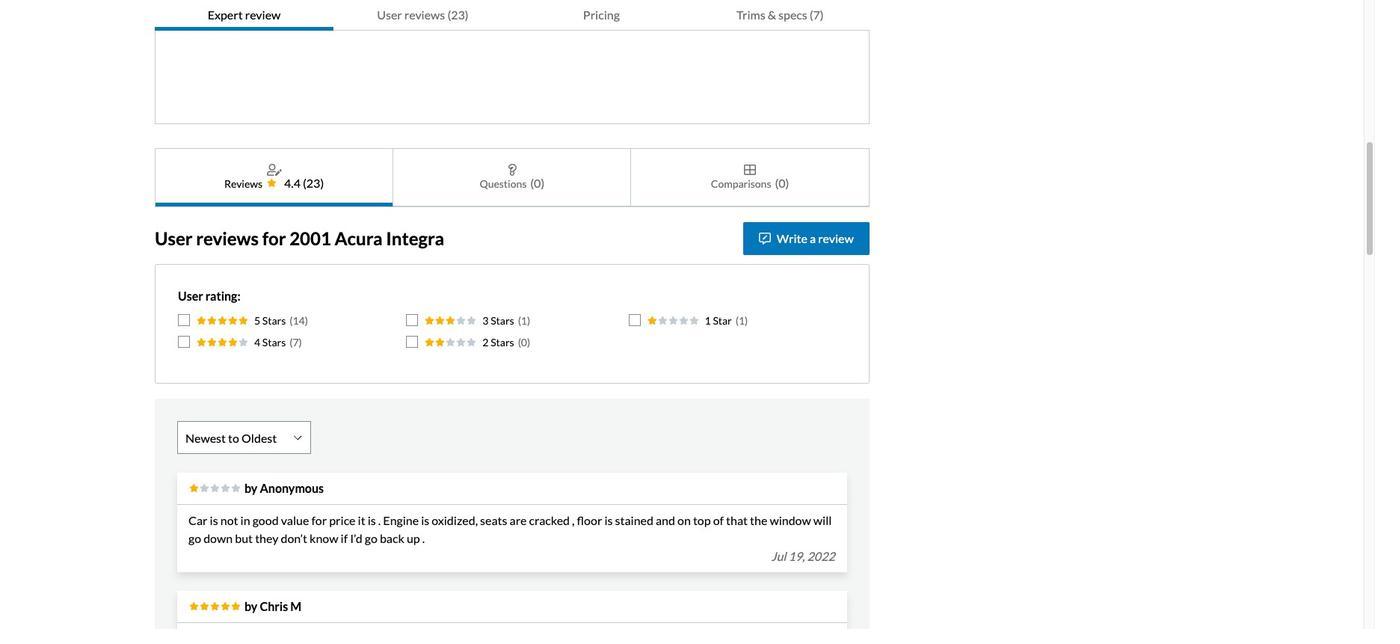 Task type: vqa. For each thing, say whether or not it's contained in the screenshot.


Task type: describe. For each thing, give the bounding box(es) containing it.
0 vertical spatial for
[[262, 227, 286, 249]]

( for 1 star
[[736, 314, 739, 327]]

2 go from the left
[[365, 531, 378, 545]]

acura
[[335, 227, 383, 249]]

it
[[358, 513, 366, 527]]

oxidized,
[[432, 513, 478, 527]]

) for 5 stars ( 14 )
[[305, 314, 308, 327]]

2
[[483, 336, 489, 349]]

car
[[189, 513, 208, 527]]

i'd
[[350, 531, 363, 545]]

tab list containing 4.4
[[155, 148, 870, 207]]

a
[[810, 231, 816, 245]]

( for 2 stars
[[518, 336, 521, 349]]

( for 3 stars
[[518, 314, 521, 327]]

) for 1 star ( 1 )
[[745, 314, 748, 327]]

expert review
[[208, 7, 281, 22]]

of
[[714, 513, 724, 527]]

user reviews (23) tab
[[334, 0, 512, 31]]

comparisons
[[711, 177, 772, 190]]

that
[[727, 513, 748, 527]]

seats
[[480, 513, 508, 527]]

value
[[281, 513, 309, 527]]

7
[[293, 336, 299, 349]]

comparisons count element
[[775, 174, 790, 192]]

trims & specs (7)
[[737, 7, 824, 22]]

question image
[[508, 164, 517, 176]]

star
[[713, 314, 732, 327]]

0
[[521, 336, 527, 349]]

down
[[204, 531, 233, 545]]

expert
[[208, 7, 243, 22]]

(23) inside tab
[[448, 7, 469, 22]]

m
[[290, 599, 302, 613]]

trims & specs (7) tab
[[691, 0, 870, 31]]

1 star ( 1 )
[[705, 314, 748, 327]]

by for by anonymous
[[245, 481, 258, 495]]

0 horizontal spatial .
[[378, 513, 381, 527]]

19,
[[789, 549, 805, 563]]

( for 5 stars
[[290, 314, 293, 327]]

expert review tab
[[155, 0, 334, 31]]

write a review
[[777, 231, 854, 245]]

rating:
[[206, 289, 241, 303]]

reviews for for
[[196, 227, 259, 249]]

(0) for questions (0)
[[531, 176, 545, 190]]

2 is from the left
[[368, 513, 376, 527]]

2 stars ( 0 )
[[483, 336, 531, 349]]

1 for 3 stars ( 1 )
[[521, 314, 527, 327]]

1 vertical spatial (23)
[[303, 176, 324, 190]]

stars for 4 stars
[[262, 336, 286, 349]]

4.4 (23)
[[284, 176, 324, 190]]

14
[[293, 314, 305, 327]]

user reviews for 2001 acura integra
[[155, 227, 444, 249]]

4
[[254, 336, 260, 349]]

window
[[770, 513, 812, 527]]

review inside tab
[[245, 7, 281, 22]]

if
[[341, 531, 348, 545]]

cracked
[[529, 513, 570, 527]]

(0) for comparisons (0)
[[775, 176, 790, 190]]

write
[[777, 231, 808, 245]]

2022
[[808, 549, 835, 563]]

questions
[[480, 177, 527, 190]]

by for by chris m
[[245, 599, 258, 613]]

1 go from the left
[[189, 531, 201, 545]]

engine
[[383, 513, 419, 527]]

on
[[678, 513, 691, 527]]

(7)
[[810, 7, 824, 22]]

comment alt edit image
[[759, 233, 771, 245]]

questions (0)
[[480, 176, 545, 190]]

2 1 from the left
[[705, 314, 711, 327]]

and
[[656, 513, 676, 527]]

user reviews (23)
[[377, 7, 469, 22]]

the
[[750, 513, 768, 527]]



Task type: locate. For each thing, give the bounding box(es) containing it.
0 vertical spatial by
[[245, 481, 258, 495]]

know
[[310, 531, 339, 545]]

( down 3 stars ( 1 )
[[518, 336, 521, 349]]

1 horizontal spatial .
[[423, 531, 425, 545]]

1 vertical spatial reviews
[[196, 227, 259, 249]]

trims
[[737, 7, 766, 22]]

0 horizontal spatial (0)
[[531, 176, 545, 190]]

( down "14"
[[290, 336, 293, 349]]

stars right 2
[[491, 336, 514, 349]]

1 up 0
[[521, 314, 527, 327]]

in
[[241, 513, 250, 527]]

) for 2 stars ( 0 )
[[527, 336, 531, 349]]

1 for 1 star ( 1 )
[[739, 314, 745, 327]]

are
[[510, 513, 527, 527]]

1 left star
[[705, 314, 711, 327]]

) down "14"
[[299, 336, 302, 349]]

user
[[377, 7, 402, 22], [155, 227, 193, 249], [178, 289, 203, 303]]

stars
[[262, 314, 286, 327], [491, 314, 514, 327], [262, 336, 286, 349], [491, 336, 514, 349]]

they
[[255, 531, 279, 545]]

pricing tab
[[512, 0, 691, 31]]

)
[[305, 314, 308, 327], [527, 314, 531, 327], [745, 314, 748, 327], [299, 336, 302, 349], [527, 336, 531, 349]]

review
[[245, 7, 281, 22], [819, 231, 854, 245]]

5 stars ( 14 )
[[254, 314, 308, 327]]

questions count element
[[531, 174, 545, 192]]

th large image
[[744, 164, 756, 176]]

will
[[814, 513, 832, 527]]

good
[[253, 513, 279, 527]]

1 horizontal spatial (0)
[[775, 176, 790, 190]]

specs
[[779, 7, 808, 22]]

) up 0
[[527, 314, 531, 327]]

top
[[693, 513, 711, 527]]

1 horizontal spatial review
[[819, 231, 854, 245]]

(
[[290, 314, 293, 327], [518, 314, 521, 327], [736, 314, 739, 327], [290, 336, 293, 349], [518, 336, 521, 349]]

chris
[[260, 599, 288, 613]]

for inside car is not in good value for price it is . engine is oxidized, seats are cracked , floor is stained and on top of that the window will go down but they don't know if i'd go back up . jul 19, 2022
[[312, 513, 327, 527]]

is right floor
[[605, 513, 613, 527]]

by anonymous
[[245, 481, 324, 495]]

1 tab list from the top
[[155, 0, 870, 31]]

up
[[407, 531, 420, 545]]

by chris m
[[245, 599, 302, 613]]

5
[[254, 314, 260, 327]]

3 is from the left
[[421, 513, 430, 527]]

( right star
[[736, 314, 739, 327]]

is right engine
[[421, 513, 430, 527]]

1 horizontal spatial 1
[[705, 314, 711, 327]]

1 horizontal spatial go
[[365, 531, 378, 545]]

integra
[[386, 227, 444, 249]]

1 vertical spatial tab list
[[155, 148, 870, 207]]

0 horizontal spatial reviews
[[196, 227, 259, 249]]

user inside tab
[[377, 7, 402, 22]]

) for 4 stars ( 7 )
[[299, 336, 302, 349]]

0 vertical spatial tab list
[[155, 0, 870, 31]]

( for 4 stars
[[290, 336, 293, 349]]

1 is from the left
[[210, 513, 218, 527]]

1 (0) from the left
[[531, 176, 545, 190]]

1 right star
[[739, 314, 745, 327]]

reviews count element
[[303, 174, 324, 192]]

0 vertical spatial review
[[245, 7, 281, 22]]

( up 0
[[518, 314, 521, 327]]

1 1 from the left
[[521, 314, 527, 327]]

4 is from the left
[[605, 513, 613, 527]]

. right up
[[423, 531, 425, 545]]

jul
[[772, 549, 787, 563]]

for left 2001 on the left of the page
[[262, 227, 286, 249]]

user rating:
[[178, 289, 241, 303]]

reviews inside user reviews (23) tab
[[405, 7, 445, 22]]

back
[[380, 531, 405, 545]]

tab list
[[155, 0, 870, 31], [155, 148, 870, 207]]

1
[[521, 314, 527, 327], [705, 314, 711, 327], [739, 314, 745, 327]]

stars for 5 stars
[[262, 314, 286, 327]]

stained
[[615, 513, 654, 527]]

(0)
[[531, 176, 545, 190], [775, 176, 790, 190]]

1 vertical spatial review
[[819, 231, 854, 245]]

is
[[210, 513, 218, 527], [368, 513, 376, 527], [421, 513, 430, 527], [605, 513, 613, 527]]

car is not in good value for price it is . engine is oxidized, seats are cracked , floor is stained and on top of that the window will go down but they don't know if i'd go back up . jul 19, 2022
[[189, 513, 835, 563]]

0 horizontal spatial for
[[262, 227, 286, 249]]

2 vertical spatial user
[[178, 289, 203, 303]]

by up in
[[245, 481, 258, 495]]

by left the chris
[[245, 599, 258, 613]]

go
[[189, 531, 201, 545], [365, 531, 378, 545]]

2 horizontal spatial 1
[[739, 314, 745, 327]]

but
[[235, 531, 253, 545]]

1 horizontal spatial reviews
[[405, 7, 445, 22]]

user for user reviews (23)
[[377, 7, 402, 22]]

,
[[572, 513, 575, 527]]

4.4
[[284, 176, 301, 190]]

1 vertical spatial user
[[155, 227, 193, 249]]

is left not on the bottom of the page
[[210, 513, 218, 527]]

pricing
[[583, 7, 620, 22]]

by
[[245, 481, 258, 495], [245, 599, 258, 613]]

don't
[[281, 531, 307, 545]]

) for 3 stars ( 1 )
[[527, 314, 531, 327]]

floor
[[577, 513, 603, 527]]

0 vertical spatial .
[[378, 513, 381, 527]]

user edit image
[[267, 164, 282, 176]]

stars right 4
[[262, 336, 286, 349]]

stars right 3
[[491, 314, 514, 327]]

stars right 5
[[262, 314, 286, 327]]

stars for 2 stars
[[491, 336, 514, 349]]

. right it at the left
[[378, 513, 381, 527]]

user for user reviews for 2001 acura integra
[[155, 227, 193, 249]]

0 horizontal spatial 1
[[521, 314, 527, 327]]

(23)
[[448, 7, 469, 22], [303, 176, 324, 190]]

reviews for (23)
[[405, 7, 445, 22]]

( up "7"
[[290, 314, 293, 327]]

3 stars ( 1 )
[[483, 314, 531, 327]]

&
[[768, 7, 777, 22]]

user for user rating:
[[178, 289, 203, 303]]

anonymous
[[260, 481, 324, 495]]

for up know
[[312, 513, 327, 527]]

.
[[378, 513, 381, 527], [423, 531, 425, 545]]

2 tab list from the top
[[155, 148, 870, 207]]

go right i'd
[[365, 531, 378, 545]]

reviews
[[224, 177, 263, 190]]

(0) right question image
[[531, 176, 545, 190]]

write a review button
[[743, 222, 870, 255]]

review right expert
[[245, 7, 281, 22]]

) right star
[[745, 314, 748, 327]]

is right it at the left
[[368, 513, 376, 527]]

3
[[483, 314, 489, 327]]

tab list containing expert review
[[155, 0, 870, 31]]

0 vertical spatial user
[[377, 7, 402, 22]]

1 horizontal spatial for
[[312, 513, 327, 527]]

for
[[262, 227, 286, 249], [312, 513, 327, 527]]

review inside button
[[819, 231, 854, 245]]

0 horizontal spatial (23)
[[303, 176, 324, 190]]

) right 5
[[305, 314, 308, 327]]

0 horizontal spatial review
[[245, 7, 281, 22]]

stars for 3 stars
[[491, 314, 514, 327]]

1 horizontal spatial (23)
[[448, 7, 469, 22]]

2001
[[290, 227, 331, 249]]

price
[[329, 513, 356, 527]]

2 by from the top
[[245, 599, 258, 613]]

3 1 from the left
[[739, 314, 745, 327]]

comparisons (0)
[[711, 176, 790, 190]]

review right a
[[819, 231, 854, 245]]

reviews
[[405, 7, 445, 22], [196, 227, 259, 249]]

4 stars ( 7 )
[[254, 336, 302, 349]]

1 vertical spatial for
[[312, 513, 327, 527]]

2 (0) from the left
[[775, 176, 790, 190]]

1 by from the top
[[245, 481, 258, 495]]

1 vertical spatial .
[[423, 531, 425, 545]]

0 vertical spatial reviews
[[405, 7, 445, 22]]

) down 3 stars ( 1 )
[[527, 336, 531, 349]]

1 vertical spatial by
[[245, 599, 258, 613]]

not
[[221, 513, 238, 527]]

0 vertical spatial (23)
[[448, 7, 469, 22]]

0 horizontal spatial go
[[189, 531, 201, 545]]

go down car at left bottom
[[189, 531, 201, 545]]

(0) right th large icon
[[775, 176, 790, 190]]



